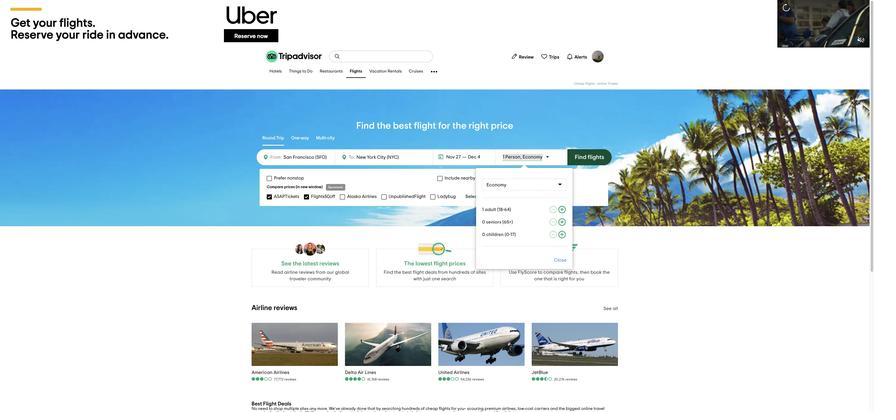 Task type: locate. For each thing, give the bounding box(es) containing it.
0 horizontal spatial airline
[[284, 270, 298, 275]]

close
[[554, 258, 567, 263]]

even right we'll
[[315, 411, 324, 412]]

0 vertical spatial sites
[[476, 270, 486, 275]]

search image
[[334, 54, 340, 59]]

54,236 reviews
[[461, 378, 484, 381]]

1 horizontal spatial flights
[[588, 154, 604, 160]]

2 even from the left
[[463, 411, 472, 412]]

2 horizontal spatial find
[[575, 154, 586, 160]]

reviews for 20,276 reviews
[[565, 378, 577, 381]]

0 vertical spatial of
[[471, 270, 475, 275]]

2 vertical spatial best
[[283, 411, 292, 412]]

to left help
[[407, 411, 411, 412]]

1 vertical spatial of
[[421, 407, 425, 411]]

dec
[[468, 155, 477, 159]]

1 vertical spatial airports
[[391, 411, 406, 412]]

0 horizontal spatial all
[[480, 194, 485, 199]]

hundreds down the flight prices
[[449, 270, 470, 275]]

1 vertical spatial flyscore
[[518, 270, 537, 275]]

nov 27
[[446, 155, 461, 159]]

1 vertical spatial flights
[[439, 407, 450, 411]]

that left by
[[368, 407, 375, 411]]

0 vertical spatial 1
[[503, 155, 504, 159]]

adult
[[485, 207, 496, 212]]

you–
[[458, 407, 466, 411]]

1 horizontal spatial 3 of 5 bubbles image
[[438, 377, 459, 381]]

airports left help
[[391, 411, 406, 412]]

1 vertical spatial flights
[[585, 82, 595, 85]]

flyscore up one on the bottom right of page
[[518, 270, 537, 275]]

2 3 of 5 bubbles image from the left
[[438, 377, 459, 381]]

0 horizontal spatial nearby
[[376, 411, 390, 412]]

delta air lines link
[[345, 370, 390, 376]]

0 vertical spatial best
[[393, 121, 412, 131]]

nonstop
[[287, 176, 304, 181]]

1 horizontal spatial of
[[471, 270, 475, 275]]

sites for deals
[[300, 407, 309, 411]]

cruises link
[[405, 65, 427, 78]]

0 horizontal spatial flights
[[439, 407, 450, 411]]

flight inside find the best flight deals from hundreds of sites with just one search
[[413, 270, 424, 275]]

0 horizontal spatial hundreds
[[402, 407, 420, 411]]

1 vertical spatial best
[[402, 270, 412, 275]]

2 vertical spatial find
[[384, 270, 393, 275]]

0 horizontal spatial 1
[[482, 207, 484, 212]]

low-
[[518, 407, 525, 411]]

0 horizontal spatial that
[[368, 407, 375, 411]]

the inside find the best flight deals from hundreds of sites with just one search
[[394, 270, 401, 275]]

children
[[486, 232, 504, 237]]

20,276 reviews
[[554, 378, 577, 381]]

0 vertical spatial flyscore
[[548, 261, 571, 267]]

61,768 reviews link
[[345, 377, 390, 382]]

3 of 5 bubbles image
[[252, 377, 272, 381], [438, 377, 459, 381]]

To where? text field
[[355, 153, 410, 161]]

0 horizontal spatial see
[[281, 261, 291, 267]]

1 left person
[[503, 155, 504, 159]]

best
[[393, 121, 412, 131], [402, 270, 412, 275], [283, 411, 292, 412]]

airlines up 54,236 reviews link on the bottom of the page
[[454, 370, 470, 375]]

0 horizontal spatial flyscore
[[518, 270, 537, 275]]

1 vertical spatial that
[[368, 407, 375, 411]]

find inside find the best flight deals from hundreds of sites with just one search
[[384, 270, 393, 275]]

airlines for american airlines
[[274, 370, 289, 375]]

1 horizontal spatial from
[[438, 270, 448, 275]]

0 vertical spatial flight
[[414, 121, 436, 131]]

1 horizontal spatial airports
[[476, 176, 493, 181]]

0 seniors (65+)
[[482, 220, 513, 225]]

sites
[[476, 270, 486, 275], [300, 407, 309, 411]]

1 for 1 person , economy
[[503, 155, 504, 159]]

1 horizontal spatial airline
[[491, 411, 503, 412]]

and left by
[[368, 411, 375, 412]]

0 horizontal spatial flights
[[350, 69, 362, 74]]

airports
[[476, 176, 493, 181], [391, 411, 406, 412]]

1 vertical spatial nearby
[[376, 411, 390, 412]]

from left our
[[316, 270, 326, 275]]

20,276 reviews link
[[532, 377, 577, 382]]

1 vertical spatial 0
[[482, 232, 485, 237]]

one-
[[291, 136, 301, 140]]

economy right ,
[[523, 155, 543, 159]]

1 horizontal spatial nearby
[[461, 176, 475, 181]]

tickets.
[[504, 411, 517, 412]]

0 vertical spatial see
[[281, 261, 291, 267]]

(18-
[[497, 207, 504, 212]]

ladybug
[[438, 194, 456, 199]]

1 horizontal spatial even
[[463, 411, 472, 412]]

right right the is
[[558, 277, 568, 281]]

1 horizontal spatial and
[[550, 407, 558, 411]]

2 0 from the top
[[482, 232, 485, 237]]

0 vertical spatial flights
[[588, 154, 604, 160]]

0 vertical spatial find
[[356, 121, 375, 131]]

17)
[[510, 232, 516, 237]]

1 vertical spatial airline
[[252, 305, 272, 312]]

1 horizontal spatial economy
[[523, 155, 543, 159]]

0 horizontal spatial airlines
[[274, 370, 289, 375]]

flights
[[350, 69, 362, 74], [585, 82, 595, 85]]

airlines,
[[502, 407, 517, 411]]

77,772 reviews
[[274, 378, 296, 381]]

from inside read airline reviews from our global traveler community
[[316, 270, 326, 275]]

1 horizontal spatial sites
[[476, 270, 486, 275]]

1 vertical spatial right
[[558, 277, 568, 281]]

asaptickets
[[274, 194, 299, 199]]

1 horizontal spatial flyscore
[[548, 261, 571, 267]]

round trip link
[[262, 131, 284, 146]]

prefer
[[274, 176, 286, 181]]

flights left -
[[585, 82, 595, 85]]

1
[[503, 155, 504, 159], [482, 207, 484, 212]]

flights left vacation
[[350, 69, 362, 74]]

1 vertical spatial airline
[[491, 411, 503, 412]]

alternate
[[337, 411, 355, 412]]

find for find the best flight for the right price
[[356, 121, 375, 131]]

nearby right done
[[376, 411, 390, 412]]

3.5 of 5 bubbles image
[[532, 377, 553, 381]]

3 of 5 bubbles image down american
[[252, 377, 272, 381]]

0 vertical spatial nearby
[[461, 176, 475, 181]]

2 from from the left
[[438, 270, 448, 275]]

flights inside best flight deals no need to shop multiple sites any more. we've already done that by searching hundreds of cheap flights for you– scouring premium airlines, low-cost carriers and the biggest online travel agencies for the best deals. we'll even check alternate dates and nearby airports to help you save money, time, even sanity on airline tickets.
[[439, 407, 450, 411]]

1 horizontal spatial hundreds
[[449, 270, 470, 275]]

no
[[252, 407, 257, 411]]

find the best flight deals from hundreds of sites with just one search
[[384, 270, 486, 281]]

1 vertical spatial see
[[604, 306, 612, 311]]

(in
[[296, 185, 300, 189]]

with
[[413, 277, 422, 281]]

1 0 from the top
[[482, 220, 485, 225]]

include nearby airports
[[445, 176, 493, 181]]

window)
[[309, 185, 323, 189]]

1 from from the left
[[316, 270, 326, 275]]

61,768
[[367, 378, 377, 381]]

that inside best flight deals no need to shop multiple sites any more. we've already done that by searching hundreds of cheap flights for you– scouring premium airlines, low-cost carriers and the biggest online travel agencies for the best deals. we'll even check alternate dates and nearby airports to help you save money, time, even sanity on airline tickets.
[[368, 407, 375, 411]]

1 vertical spatial economy
[[487, 183, 506, 187]]

airline reviews
[[252, 305, 297, 312]]

airlines right the alaska
[[362, 194, 377, 199]]

hundreds left 'you'
[[402, 407, 420, 411]]

54,236 reviews link
[[438, 377, 484, 382]]

lines
[[365, 370, 376, 375]]

3 of 5 bubbles image inside 77,772 reviews link
[[252, 377, 272, 381]]

to left shop at the bottom
[[269, 407, 273, 411]]

1 horizontal spatial 1
[[503, 155, 504, 159]]

alaska
[[347, 194, 361, 199]]

reviews for 77,772 reviews
[[284, 378, 296, 381]]

0 horizontal spatial 3 of 5 bubbles image
[[252, 377, 272, 381]]

prefer nonstop
[[274, 176, 304, 181]]

one
[[534, 277, 543, 281]]

of
[[471, 270, 475, 275], [421, 407, 425, 411]]

0 vertical spatial 0
[[482, 220, 485, 225]]

1 3 of 5 bubbles image from the left
[[252, 377, 272, 381]]

0 horizontal spatial even
[[315, 411, 324, 412]]

1 vertical spatial hundreds
[[402, 407, 420, 411]]

economy up 1 adult (18-64)
[[487, 183, 506, 187]]

that
[[544, 277, 553, 281], [368, 407, 375, 411]]

jetblue
[[532, 370, 548, 375]]

see for see all
[[604, 306, 612, 311]]

1 horizontal spatial right
[[558, 277, 568, 281]]

tickets
[[608, 82, 618, 85]]

the
[[377, 121, 391, 131], [452, 121, 467, 131], [293, 261, 302, 267], [394, 270, 401, 275], [603, 270, 610, 275], [559, 407, 565, 411], [276, 411, 283, 412]]

1 horizontal spatial all
[[613, 306, 618, 311]]

nearby right include
[[461, 176, 475, 181]]

airlines inside american airlines link
[[274, 370, 289, 375]]

flight for for
[[414, 121, 436, 131]]

1 horizontal spatial see
[[604, 306, 612, 311]]

we've
[[329, 407, 340, 411]]

rentals
[[388, 69, 402, 74]]

airlines inside united airlines link
[[454, 370, 470, 375]]

3 of 5 bubbles image inside 54,236 reviews link
[[438, 377, 459, 381]]

3 of 5 bubbles image down united
[[438, 377, 459, 381]]

best inside find the best flight deals from hundreds of sites with just one search
[[402, 270, 412, 275]]

all for select all
[[480, 194, 485, 199]]

airline right read
[[284, 270, 298, 275]]

1 horizontal spatial for
[[438, 121, 450, 131]]

and right carriers
[[550, 407, 558, 411]]

0 vertical spatial airline
[[597, 82, 607, 85]]

you
[[421, 411, 428, 412]]

0 horizontal spatial from
[[316, 270, 326, 275]]

right left price
[[469, 121, 489, 131]]

flight for deals
[[413, 270, 424, 275]]

1 vertical spatial sites
[[300, 407, 309, 411]]

jetblue link
[[532, 370, 577, 376]]

airlines up 77,772
[[274, 370, 289, 375]]

that left the is
[[544, 277, 553, 281]]

1 vertical spatial find
[[575, 154, 586, 160]]

all for see all
[[613, 306, 618, 311]]

from up 'one search'
[[438, 270, 448, 275]]

1 vertical spatial 1
[[482, 207, 484, 212]]

flyscore up compare
[[548, 261, 571, 267]]

0 vertical spatial airports
[[476, 176, 493, 181]]

airports up select all
[[476, 176, 493, 181]]

0 vertical spatial airline
[[284, 270, 298, 275]]

airlines
[[362, 194, 377, 199], [274, 370, 289, 375], [454, 370, 470, 375]]

0 horizontal spatial find
[[356, 121, 375, 131]]

2 horizontal spatial airlines
[[454, 370, 470, 375]]

premium
[[485, 407, 501, 411]]

airline right on
[[491, 411, 503, 412]]

prices
[[284, 185, 295, 189]]

find
[[356, 121, 375, 131], [575, 154, 586, 160], [384, 270, 393, 275]]

one-way link
[[291, 131, 309, 146]]

just
[[423, 277, 431, 281]]

one search
[[432, 277, 456, 281]]

0 vertical spatial that
[[544, 277, 553, 281]]

delta
[[345, 370, 357, 375]]

0 vertical spatial all
[[480, 194, 485, 199]]

0 for 0 seniors (65+)
[[482, 220, 485, 225]]

sites inside best flight deals no need to shop multiple sites any more. we've already done that by searching hundreds of cheap flights for you– scouring premium airlines, low-cost carriers and the biggest online travel agencies for the best deals. we'll even check alternate dates and nearby airports to help you save money, time, even sanity on airline tickets.
[[300, 407, 309, 411]]

1 vertical spatial all
[[613, 306, 618, 311]]

the inside use flyscore to compare flights, then book the one that is right for you
[[603, 270, 610, 275]]

1 horizontal spatial find
[[384, 270, 393, 275]]

1 horizontal spatial flights
[[585, 82, 595, 85]]

reviews
[[319, 261, 339, 267], [299, 270, 315, 275], [274, 305, 297, 312], [378, 378, 390, 381], [284, 378, 296, 381], [472, 378, 484, 381], [565, 378, 577, 381]]

1 left adult
[[482, 207, 484, 212]]

already
[[341, 407, 356, 411]]

nearby inside best flight deals no need to shop multiple sites any more. we've already done that by searching hundreds of cheap flights for you– scouring premium airlines, low-cost carriers and the biggest online travel agencies for the best deals. we'll even check alternate dates and nearby airports to help you save money, time, even sanity on airline tickets.
[[376, 411, 390, 412]]

best for deals
[[402, 270, 412, 275]]

to up one on the bottom right of page
[[538, 270, 542, 275]]

0 horizontal spatial sites
[[300, 407, 309, 411]]

2 horizontal spatial for
[[451, 407, 457, 411]]

0 horizontal spatial airports
[[391, 411, 406, 412]]

1 even from the left
[[315, 411, 324, 412]]

1 vertical spatial flight
[[413, 270, 424, 275]]

hundreds inside find the best flight deals from hundreds of sites with just one search
[[449, 270, 470, 275]]

None search field
[[330, 51, 432, 62]]

0 left seniors
[[482, 220, 485, 225]]

0 left children
[[482, 232, 485, 237]]

sites inside find the best flight deals from hundreds of sites with just one search
[[476, 270, 486, 275]]

time,
[[453, 411, 462, 412]]

flyscore
[[548, 261, 571, 267], [518, 270, 537, 275]]

0 vertical spatial hundreds
[[449, 270, 470, 275]]

best flight deals no need to shop multiple sites any more. we've already done that by searching hundreds of cheap flights for you– scouring premium airlines, low-cost carriers and the biggest online travel agencies for the best deals. we'll even check alternate dates and nearby airports to help you save money, time, even sanity on airline tickets.
[[252, 401, 605, 412]]

to left do
[[302, 69, 306, 74]]

1 horizontal spatial that
[[544, 277, 553, 281]]

find inside button
[[575, 154, 586, 160]]

even right time,
[[463, 411, 472, 412]]

for
[[438, 121, 450, 131], [451, 407, 457, 411], [270, 411, 275, 412]]

compare prices (in new window)
[[267, 185, 323, 189]]

1 horizontal spatial airlines
[[362, 194, 377, 199]]

is
[[554, 277, 557, 281]]

0 horizontal spatial of
[[421, 407, 425, 411]]

of inside best flight deals no need to shop multiple sites any more. we've already done that by searching hundreds of cheap flights for you– scouring premium airlines, low-cost carriers and the biggest online travel agencies for the best deals. we'll even check alternate dates and nearby airports to help you save money, time, even sanity on airline tickets.
[[421, 407, 425, 411]]

0 horizontal spatial right
[[469, 121, 489, 131]]

flights inside find flights button
[[588, 154, 604, 160]]

cruises
[[409, 69, 423, 74]]

0 horizontal spatial for
[[270, 411, 275, 412]]



Task type: vqa. For each thing, say whether or not it's contained in the screenshot.
bottommost flight
yes



Task type: describe. For each thing, give the bounding box(es) containing it.
advertisement region
[[0, 0, 870, 48]]

need
[[258, 407, 268, 411]]

airports inside best flight deals no need to shop multiple sites any more. we've already done that by searching hundreds of cheap flights for you– scouring premium airlines, low-cost carriers and the biggest online travel agencies for the best deals. we'll even check alternate dates and nearby airports to help you save money, time, even sanity on airline tickets.
[[391, 411, 406, 412]]

united
[[438, 370, 453, 375]]

compare
[[543, 270, 563, 275]]

check
[[325, 411, 336, 412]]

to:
[[349, 155, 355, 160]]

0 horizontal spatial economy
[[487, 183, 506, 187]]

see for see the latest reviews
[[281, 261, 291, 267]]

reviews inside read airline reviews from our global traveler community
[[299, 270, 315, 275]]

deals.
[[293, 411, 304, 412]]

reviews for airline reviews
[[274, 305, 297, 312]]

more.
[[317, 407, 328, 411]]

air
[[358, 370, 364, 375]]

our
[[327, 270, 334, 275]]

carriers
[[534, 407, 549, 411]]

see all
[[604, 306, 618, 311]]

trips link
[[539, 51, 562, 62]]

0 vertical spatial flights
[[350, 69, 362, 74]]

dates
[[356, 411, 367, 412]]

vacation rentals link
[[366, 65, 405, 78]]

0 vertical spatial right
[[469, 121, 489, 131]]

of inside find the best flight deals from hundreds of sites with just one search
[[471, 270, 475, 275]]

to inside use flyscore to compare flights, then book the one that is right for you
[[538, 270, 542, 275]]

american airlines
[[252, 370, 289, 375]]

sites for best
[[476, 270, 486, 275]]

city
[[327, 136, 335, 140]]

hotels link
[[266, 65, 285, 78]]

searching
[[382, 407, 401, 411]]

american
[[252, 370, 273, 375]]

airlines for united airlines
[[454, 370, 470, 375]]

airline inside best flight deals no need to shop multiple sites any more. we've already done that by searching hundreds of cheap flights for you– scouring premium airlines, low-cost carriers and the biggest online travel agencies for the best deals. we'll even check alternate dates and nearby airports to help you save money, time, even sanity on airline tickets.
[[491, 411, 503, 412]]

,
[[520, 155, 522, 159]]

delta air lines
[[345, 370, 376, 375]]

3 of 5 bubbles image for united
[[438, 377, 459, 381]]

airlines for alaska airlines
[[362, 194, 377, 199]]

latest
[[303, 261, 318, 267]]

1 adult (18-64)
[[482, 207, 511, 212]]

profile picture image
[[592, 51, 604, 62]]

find for find the best flight deals from hundreds of sites with just one search
[[384, 270, 393, 275]]

the lowest flight prices
[[404, 261, 466, 267]]

1 for 1 adult (18-64)
[[482, 207, 484, 212]]

0 vertical spatial economy
[[523, 155, 543, 159]]

biggest
[[566, 407, 580, 411]]

on
[[485, 411, 490, 412]]

person
[[505, 155, 520, 159]]

(0-
[[505, 232, 510, 237]]

0 children (0-17)
[[482, 232, 516, 237]]

from inside find the best flight deals from hundreds of sites with just one search
[[438, 270, 448, 275]]

travel
[[594, 407, 605, 411]]

that inside use flyscore to compare flights, then book the one that is right for you
[[544, 277, 553, 281]]

trip
[[276, 136, 284, 140]]

best for for
[[393, 121, 412, 131]]

alaska airlines
[[347, 194, 377, 199]]

seniors
[[486, 220, 501, 225]]

book
[[591, 270, 602, 275]]

see all link
[[604, 306, 618, 311]]

find flights button
[[567, 149, 612, 165]]

multi-city
[[316, 136, 335, 140]]

From where? text field
[[282, 153, 331, 161]]

0 horizontal spatial airline
[[252, 305, 272, 312]]

3 of 5 bubbles image for american
[[252, 377, 272, 381]]

multi-city link
[[316, 131, 335, 146]]

use
[[509, 270, 517, 275]]

flyscore inside use flyscore to compare flights, then book the one that is right for you
[[518, 270, 537, 275]]

77,772 reviews link
[[252, 377, 296, 382]]

find the best flight for the right price
[[356, 121, 513, 131]]

61,768 reviews
[[367, 378, 390, 381]]

include
[[445, 176, 460, 181]]

64)
[[504, 207, 511, 212]]

things to do
[[289, 69, 313, 74]]

multi-
[[316, 136, 327, 140]]

sponsored
[[328, 186, 343, 189]]

hotels
[[269, 69, 282, 74]]

we'll
[[305, 411, 314, 412]]

things
[[289, 69, 301, 74]]

find for find flights
[[575, 154, 586, 160]]

1 person , economy
[[503, 155, 543, 159]]

best
[[252, 401, 262, 407]]

airline reviews link
[[252, 305, 297, 312]]

4 of 5 bubbles image
[[345, 377, 366, 381]]

shop
[[274, 407, 283, 411]]

save
[[429, 411, 438, 412]]

54,236
[[461, 378, 471, 381]]

traveler community
[[290, 277, 331, 281]]

any
[[309, 407, 316, 411]]

1 horizontal spatial airline
[[597, 82, 607, 85]]

flight
[[263, 401, 277, 407]]

hundreds inside best flight deals no need to shop multiple sites any more. we've already done that by searching hundreds of cheap flights for you– scouring premium airlines, low-cost carriers and the biggest online travel agencies for the best deals. we'll even check alternate dates and nearby airports to help you save money, time, even sanity on airline tickets.
[[402, 407, 420, 411]]

review link
[[509, 51, 536, 62]]

deals
[[425, 270, 437, 275]]

united airlines
[[438, 370, 470, 375]]

0 horizontal spatial and
[[368, 411, 375, 412]]

by
[[376, 407, 381, 411]]

do
[[307, 69, 313, 74]]

vacation
[[369, 69, 387, 74]]

price
[[491, 121, 513, 131]]

0 for 0 children (0-17)
[[482, 232, 485, 237]]

right inside use flyscore to compare flights, then book the one that is right for you
[[558, 277, 568, 281]]

reviews for 61,768 reviews
[[378, 378, 390, 381]]

scouring
[[467, 407, 484, 411]]

reviews for 54,236 reviews
[[472, 378, 484, 381]]

best inside best flight deals no need to shop multiple sites any more. we've already done that by searching hundreds of cheap flights for you– scouring premium airlines, low-cost carriers and the biggest online travel agencies for the best deals. we'll even check alternate dates and nearby airports to help you save money, time, even sanity on airline tickets.
[[283, 411, 292, 412]]

united airlines link
[[438, 370, 484, 376]]

vacation rentals
[[369, 69, 402, 74]]

compare
[[267, 185, 283, 189]]

way
[[301, 136, 309, 140]]

airline inside read airline reviews from our global traveler community
[[284, 270, 298, 275]]

done
[[357, 407, 367, 411]]

cheap
[[426, 407, 438, 411]]

round trip
[[262, 136, 284, 140]]

tripadvisor image
[[266, 51, 322, 62]]

the
[[404, 261, 414, 267]]

sanity
[[473, 411, 485, 412]]



